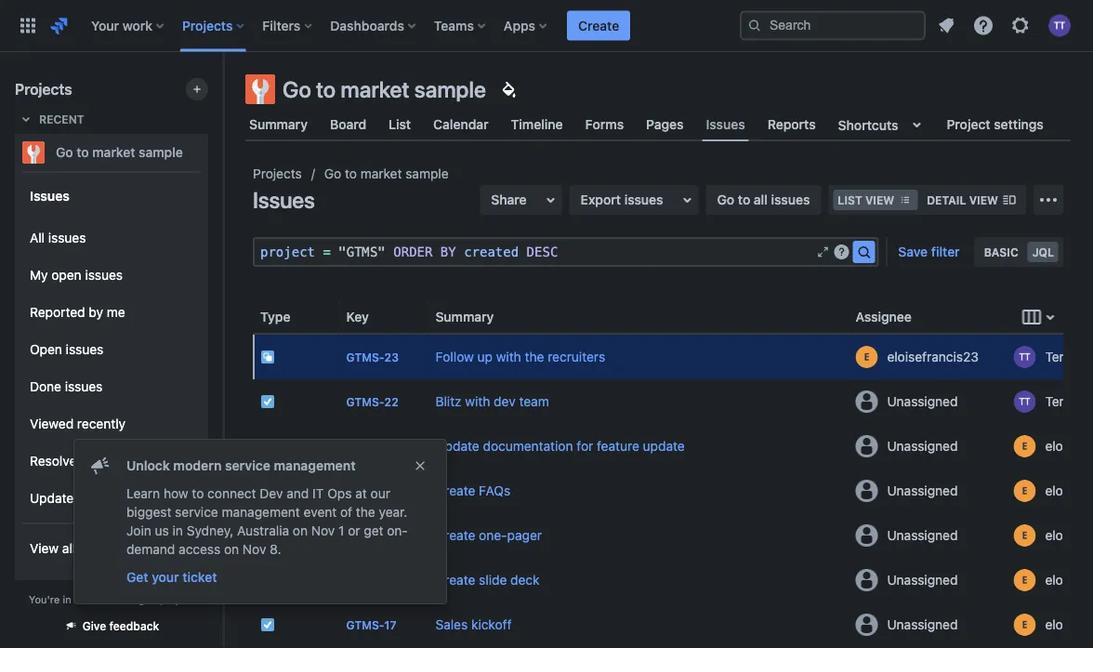 Task type: describe. For each thing, give the bounding box(es) containing it.
1 horizontal spatial on
[[293, 523, 308, 539]]

me
[[107, 305, 125, 320]]

issues for done issues
[[65, 379, 103, 394]]

dashboards
[[330, 18, 405, 33]]

1 vertical spatial in
[[63, 593, 71, 606]]

sub task image for follow up with the recruiters
[[260, 350, 275, 365]]

your profile and settings image
[[1049, 14, 1072, 37]]

row containing create faqs
[[253, 469, 1094, 513]]

0 vertical spatial management
[[274, 458, 356, 473]]

open
[[51, 268, 82, 283]]

syntax help image
[[835, 245, 850, 260]]

unassigned for update documentation for feature update
[[888, 439, 958, 454]]

project settings link
[[944, 108, 1048, 141]]

ticket
[[183, 570, 217, 585]]

dismiss image
[[413, 459, 428, 473]]

20
[[385, 485, 399, 498]]

updated recently link
[[22, 480, 201, 517]]

gtms-20
[[346, 485, 399, 498]]

my
[[30, 268, 48, 283]]

or
[[348, 523, 360, 539]]

desc
[[527, 244, 558, 260]]

gtms- for update documentation for feature update
[[346, 440, 385, 453]]

issues for left "go to market sample" link
[[30, 188, 70, 203]]

create slide deck
[[436, 573, 540, 588]]

task image
[[260, 394, 275, 409]]

team-
[[83, 593, 112, 606]]

sidebar navigation image
[[203, 74, 244, 112]]

updated recently
[[30, 491, 134, 506]]

drag column image for summary
[[428, 306, 451, 328]]

apps button
[[498, 11, 554, 40]]

detail view
[[928, 193, 999, 206]]

all issues link
[[22, 220, 201, 257]]

task image for sales
[[260, 618, 275, 632]]

australia
[[237, 523, 289, 539]]

year.
[[379, 505, 408, 520]]

eloisefra for sales kickoff
[[1046, 617, 1094, 632]]

banner containing your work
[[0, 0, 1094, 52]]

follow up with the recruiters link
[[436, 349, 606, 365]]

save filter button
[[888, 237, 972, 267]]

save
[[899, 244, 928, 260]]

shortcuts
[[839, 117, 899, 132]]

modern
[[173, 458, 222, 473]]

sales kickoff
[[436, 617, 512, 632]]

0 vertical spatial market
[[341, 76, 410, 102]]

view for list view
[[866, 193, 895, 206]]

help image
[[973, 14, 995, 37]]

your
[[152, 570, 179, 585]]

open issues
[[30, 342, 104, 357]]

calendar
[[434, 117, 489, 132]]

sub task image for create one-pager
[[260, 528, 275, 543]]

import and bulk change issues image
[[1038, 189, 1060, 211]]

key button
[[339, 304, 399, 330]]

row containing create one-pager
[[253, 513, 1094, 558]]

update documentation for feature update link
[[436, 439, 685, 454]]

detail
[[928, 193, 967, 206]]

row containing update documentation for feature update
[[253, 424, 1094, 469]]

2 vertical spatial sample
[[406, 166, 449, 181]]

give feedback button
[[53, 611, 170, 641]]

assignee
[[856, 309, 912, 324]]

you're
[[29, 593, 60, 606]]

23
[[385, 351, 399, 364]]

row containing follow up with the recruiters
[[253, 335, 1094, 379]]

resolved
[[30, 454, 84, 469]]

1
[[339, 523, 345, 539]]

task image for update
[[260, 439, 275, 454]]

slide
[[479, 573, 507, 588]]

gtms- for blitz with dev team
[[346, 395, 385, 408]]

terry for eloisefrancis23
[[1046, 349, 1077, 365]]

terry for unassigned
[[1046, 394, 1077, 409]]

go up summary link
[[283, 76, 311, 102]]

blitz with dev team
[[436, 394, 550, 409]]

drag column image for assignee
[[849, 306, 871, 328]]

notifications image
[[936, 14, 958, 37]]

documentation
[[483, 439, 574, 454]]

management inside learn how to connect dev and it ops at our biggest service management event of the year. join us in sydney, australia on nov 1 or get on- demand access on nov 8.
[[222, 505, 300, 520]]

view
[[30, 541, 59, 556]]

gtms-22
[[346, 395, 399, 408]]

update
[[643, 439, 685, 454]]

comment image
[[89, 455, 112, 477]]

row containing sales kickoff
[[253, 603, 1094, 647]]

share
[[491, 192, 527, 207]]

set background color image
[[498, 78, 520, 100]]

recently for viewed recently
[[77, 416, 126, 432]]

board icon image
[[1021, 306, 1044, 328]]

for
[[577, 439, 594, 454]]

eloisefrancis23
[[888, 349, 979, 365]]

sub task image for create faqs
[[260, 484, 275, 499]]

timeline
[[511, 117, 563, 132]]

dev
[[494, 394, 516, 409]]

appswitcher icon image
[[17, 14, 39, 37]]

give
[[83, 620, 106, 633]]

create project image
[[190, 82, 205, 97]]

your work
[[91, 18, 153, 33]]

unlock modern service management
[[126, 458, 356, 473]]

gtms-23 link
[[346, 351, 399, 364]]

to inside learn how to connect dev and it ops at our biggest service management event of the year. join us in sydney, australia on nov 1 or get on- demand access on nov 8.
[[192, 486, 204, 501]]

gtms-21
[[346, 440, 397, 453]]

issues inside tab list
[[707, 117, 746, 132]]

issues element
[[253, 300, 1094, 648]]

group containing all issues
[[22, 214, 201, 523]]

and
[[287, 486, 309, 501]]

apps
[[504, 18, 536, 33]]

get your ticket button
[[125, 566, 219, 589]]

pager
[[508, 528, 542, 543]]

type button
[[253, 304, 320, 330]]

managed
[[112, 593, 157, 606]]

learn
[[126, 486, 160, 501]]

0 horizontal spatial with
[[465, 394, 491, 409]]

1 horizontal spatial nov
[[311, 523, 335, 539]]

feedback
[[109, 620, 159, 633]]

demand
[[126, 542, 175, 557]]

0 vertical spatial service
[[225, 458, 271, 473]]

recently for updated recently
[[85, 491, 134, 506]]

pages
[[647, 117, 684, 132]]

issues for open issues
[[66, 342, 104, 357]]

terry tu for eloisefrancis23
[[1046, 349, 1094, 365]]

to up board
[[316, 76, 336, 102]]

filters
[[263, 18, 301, 33]]

go down board 'link'
[[324, 166, 342, 181]]

blitz with dev team link
[[436, 394, 550, 409]]

create one-pager link
[[436, 528, 542, 543]]

eloisefra for create one-pager
[[1046, 528, 1094, 543]]

filters
[[79, 541, 113, 556]]

a
[[74, 593, 80, 606]]

gtms- for create one-pager
[[346, 529, 385, 542]]

gtms-19 link
[[346, 529, 398, 542]]

0 horizontal spatial nov
[[243, 542, 266, 557]]

your work button
[[86, 11, 171, 40]]

tu for unassigned
[[1080, 394, 1094, 409]]

order
[[394, 244, 433, 260]]

create for create faqs
[[436, 483, 476, 499]]

connect
[[208, 486, 256, 501]]

eloisefra for update documentation for feature update
[[1046, 439, 1094, 454]]

reported by me link
[[22, 294, 201, 331]]

blitz
[[436, 394, 462, 409]]

to right "open export issues dropdown" icon
[[738, 192, 751, 207]]

create one-pager
[[436, 528, 542, 543]]

5 unassigned from the top
[[888, 573, 958, 588]]

our
[[371, 486, 391, 501]]

chevron down icon image
[[1040, 306, 1062, 328]]

basic
[[985, 246, 1019, 259]]

2 vertical spatial go to market sample
[[324, 166, 449, 181]]

by
[[441, 244, 456, 260]]

0 horizontal spatial projects
[[15, 80, 72, 98]]

0 horizontal spatial project
[[160, 593, 194, 606]]

work
[[123, 18, 153, 33]]

board
[[330, 117, 367, 132]]

go down recent on the top left
[[56, 145, 73, 160]]

1 vertical spatial sample
[[139, 145, 183, 160]]

calendar link
[[430, 108, 493, 141]]

to down recent on the top left
[[77, 145, 89, 160]]



Task type: locate. For each thing, give the bounding box(es) containing it.
list link
[[385, 108, 415, 141]]

viewed recently link
[[22, 406, 201, 443]]

project
[[947, 117, 991, 132]]

2 horizontal spatial projects
[[253, 166, 302, 181]]

gtms- for sales kickoff
[[346, 618, 385, 632]]

issues down projects link
[[253, 187, 315, 213]]

1 vertical spatial recently
[[88, 454, 136, 469]]

recently inside "link"
[[88, 454, 136, 469]]

recently down 'comment' icon
[[85, 491, 134, 506]]

all
[[30, 230, 45, 246]]

drag column image inside the assignee button
[[849, 306, 871, 328]]

open issues link
[[22, 331, 201, 368]]

2 vertical spatial recently
[[85, 491, 134, 506]]

unassigned for create faqs
[[888, 483, 958, 499]]

1 view from the left
[[866, 193, 895, 206]]

unassigned for sales kickoff
[[888, 617, 958, 632]]

open export issues dropdown image
[[677, 189, 699, 211]]

issues down reported by me
[[66, 342, 104, 357]]

0 vertical spatial nov
[[311, 523, 335, 539]]

group
[[22, 171, 201, 579], [22, 214, 201, 523]]

1 vertical spatial list
[[838, 193, 863, 206]]

issues for export issues
[[625, 192, 664, 207]]

2 tu from the top
[[1080, 394, 1094, 409]]

0 horizontal spatial go to market sample link
[[15, 134, 201, 171]]

viewed
[[30, 416, 74, 432]]

2 horizontal spatial issues
[[707, 117, 746, 132]]

Search field
[[740, 11, 926, 40]]

the inside learn how to connect dev and it ops at our biggest service management event of the year. join us in sydney, australia on nov 1 or get on- demand access on nov 8.
[[356, 505, 376, 520]]

2 vertical spatial projects
[[253, 166, 302, 181]]

go to market sample
[[283, 76, 486, 102], [56, 145, 183, 160], [324, 166, 449, 181]]

reported
[[30, 305, 85, 320]]

with right up
[[496, 349, 522, 365]]

1 vertical spatial terry
[[1046, 394, 1077, 409]]

search image
[[853, 241, 876, 263]]

in inside learn how to connect dev and it ops at our biggest service management event of the year. join us in sydney, australia on nov 1 or get on- demand access on nov 8.
[[173, 523, 183, 539]]

recently for resolved recently
[[88, 454, 136, 469]]

management
[[274, 458, 356, 473], [222, 505, 300, 520]]

view for detail view
[[970, 193, 999, 206]]

issues right open
[[85, 268, 123, 283]]

sub task image left "and"
[[260, 484, 275, 499]]

my open issues link
[[22, 257, 201, 294]]

all issues
[[30, 230, 86, 246]]

sub task image down the type
[[260, 350, 275, 365]]

eloisefra for create faqs
[[1046, 483, 1094, 499]]

timeline link
[[508, 108, 567, 141]]

0 vertical spatial sample
[[415, 76, 486, 102]]

1 horizontal spatial all
[[754, 192, 768, 207]]

project
[[260, 244, 315, 260], [160, 593, 194, 606]]

2 vertical spatial sub task image
[[260, 528, 275, 543]]

export issues button
[[570, 185, 699, 215]]

4 unassigned from the top
[[888, 528, 958, 543]]

projects for projects popup button
[[182, 18, 233, 33]]

21
[[385, 440, 397, 453]]

pages link
[[643, 108, 688, 141]]

all right view
[[62, 541, 76, 556]]

jira image
[[48, 14, 71, 37], [48, 14, 71, 37]]

2 row from the top
[[253, 379, 1094, 424]]

go to market sample down list link
[[324, 166, 449, 181]]

2 gtms- from the top
[[346, 395, 385, 408]]

feature
[[597, 439, 640, 454]]

0 vertical spatial with
[[496, 349, 522, 365]]

reporter
[[1014, 309, 1068, 324]]

teams button
[[429, 11, 493, 40]]

projects link
[[253, 163, 302, 185]]

3 drag column image from the left
[[849, 306, 871, 328]]

1 horizontal spatial issues
[[253, 187, 315, 213]]

editor image
[[816, 245, 831, 260]]

issues inside done issues link
[[65, 379, 103, 394]]

1 horizontal spatial list
[[838, 193, 863, 206]]

0 horizontal spatial list
[[389, 117, 411, 132]]

gtms-22 link
[[346, 395, 399, 408]]

1 vertical spatial on
[[224, 542, 239, 557]]

issues right export at the right of page
[[625, 192, 664, 207]]

projects up create project image
[[182, 18, 233, 33]]

teams
[[434, 18, 474, 33]]

create faqs link
[[436, 483, 511, 499]]

tab list
[[234, 108, 1083, 141]]

0 vertical spatial in
[[173, 523, 183, 539]]

management up it
[[274, 458, 356, 473]]

done
[[30, 379, 61, 394]]

go to all issues link
[[707, 185, 822, 215]]

1 terry from the top
[[1046, 349, 1077, 365]]

5 gtms- from the top
[[346, 529, 385, 542]]

created
[[464, 244, 519, 260]]

summary inside button
[[436, 309, 494, 324]]

0 horizontal spatial issues
[[30, 188, 70, 203]]

export
[[581, 192, 621, 207]]

summary link
[[246, 108, 312, 141]]

create for create one-pager
[[436, 528, 476, 543]]

market down list link
[[361, 166, 402, 181]]

1 vertical spatial terry tu
[[1046, 394, 1094, 409]]

add to starred image
[[203, 141, 225, 164]]

to right how
[[192, 486, 204, 501]]

1 vertical spatial service
[[175, 505, 218, 520]]

eloisefra
[[1046, 439, 1094, 454], [1046, 483, 1094, 499], [1046, 528, 1094, 543], [1046, 573, 1094, 588], [1046, 617, 1094, 632]]

create left "one-"
[[436, 528, 476, 543]]

0 vertical spatial project
[[260, 244, 315, 260]]

in left a
[[63, 593, 71, 606]]

go to market sample link
[[15, 134, 201, 171], [324, 163, 449, 185]]

projects for projects link
[[253, 166, 302, 181]]

issues right pages
[[707, 117, 746, 132]]

0 vertical spatial projects
[[182, 18, 233, 33]]

gtms- for follow up with the recruiters
[[346, 351, 385, 364]]

issues inside the export issues button
[[625, 192, 664, 207]]

dev
[[260, 486, 283, 501]]

issues up all issues at the top left of page
[[30, 188, 70, 203]]

2 view from the left
[[970, 193, 999, 206]]

reports
[[768, 117, 816, 132]]

service up sydney,
[[175, 505, 218, 520]]

with
[[496, 349, 522, 365], [465, 394, 491, 409]]

0 vertical spatial terry
[[1046, 349, 1077, 365]]

market
[[341, 76, 410, 102], [92, 145, 135, 160], [361, 166, 402, 181]]

2 group from the top
[[22, 214, 201, 523]]

3 gtms- from the top
[[346, 440, 385, 453]]

forms
[[586, 117, 624, 132]]

1 horizontal spatial projects
[[182, 18, 233, 33]]

sample left add to starred image
[[139, 145, 183, 160]]

issues inside open issues link
[[66, 342, 104, 357]]

alert
[[74, 440, 446, 604]]

terry tu
[[1046, 349, 1094, 365], [1046, 394, 1094, 409]]

on down event
[[293, 523, 308, 539]]

0 vertical spatial recently
[[77, 416, 126, 432]]

terry
[[1046, 349, 1077, 365], [1046, 394, 1077, 409]]

settings image
[[1010, 14, 1032, 37]]

issues up viewed recently
[[65, 379, 103, 394]]

1 vertical spatial with
[[465, 394, 491, 409]]

0 horizontal spatial on
[[224, 542, 239, 557]]

2 task image from the top
[[260, 618, 275, 632]]

0 vertical spatial the
[[525, 349, 545, 365]]

1 eloisefra from the top
[[1046, 439, 1094, 454]]

task image down 8.
[[260, 618, 275, 632]]

0 vertical spatial go to market sample
[[283, 76, 486, 102]]

project down get your ticket button
[[160, 593, 194, 606]]

0 horizontal spatial summary
[[249, 117, 308, 132]]

update
[[436, 439, 480, 454]]

list right board
[[389, 117, 411, 132]]

1 horizontal spatial the
[[525, 349, 545, 365]]

sub task image down the dev
[[260, 528, 275, 543]]

7 row from the top
[[253, 603, 1094, 647]]

projects
[[182, 18, 233, 33], [15, 80, 72, 98], [253, 166, 302, 181]]

service
[[225, 458, 271, 473], [175, 505, 218, 520]]

row
[[253, 335, 1094, 379], [253, 379, 1094, 424], [253, 424, 1094, 469], [253, 469, 1094, 513], [253, 513, 1094, 558], [253, 558, 1094, 603], [253, 603, 1094, 647]]

issues for projects link
[[253, 187, 315, 213]]

issues inside all issues link
[[48, 230, 86, 246]]

on
[[293, 523, 308, 539], [224, 542, 239, 557]]

0 horizontal spatial all
[[62, 541, 76, 556]]

0 vertical spatial sub task image
[[260, 350, 275, 365]]

of
[[340, 505, 353, 520]]

1 terry tu from the top
[[1046, 349, 1094, 365]]

4 eloisefra from the top
[[1046, 573, 1094, 588]]

viewed recently
[[30, 416, 126, 432]]

sort in ascending order image
[[920, 309, 935, 324]]

0 horizontal spatial the
[[356, 505, 376, 520]]

5 eloisefra from the top
[[1046, 617, 1094, 632]]

view right detail
[[970, 193, 999, 206]]

update documentation for feature update
[[436, 439, 685, 454]]

0 vertical spatial tu
[[1080, 349, 1094, 365]]

4 row from the top
[[253, 469, 1094, 513]]

recently down viewed recently link
[[88, 454, 136, 469]]

follow
[[436, 349, 474, 365]]

create button
[[567, 11, 631, 40]]

projects down summary link
[[253, 166, 302, 181]]

projects inside popup button
[[182, 18, 233, 33]]

join
[[126, 523, 151, 539]]

search image
[[748, 18, 763, 33]]

create
[[579, 18, 620, 33], [436, 483, 476, 499], [436, 528, 476, 543], [436, 573, 476, 588]]

all inside the 'view all filters' link
[[62, 541, 76, 556]]

17
[[385, 618, 397, 632]]

done issues link
[[22, 368, 201, 406]]

by
[[89, 305, 103, 320]]

follow up with the recruiters
[[436, 349, 606, 365]]

1 drag column image from the left
[[253, 306, 275, 328]]

6 unassigned from the top
[[888, 617, 958, 632]]

create for create
[[579, 18, 620, 33]]

gtms-17
[[346, 618, 397, 632]]

recently down done issues link
[[77, 416, 126, 432]]

issues right all
[[48, 230, 86, 246]]

create for create slide deck
[[436, 573, 476, 588]]

row containing create slide deck
[[253, 558, 1094, 603]]

issues down reports link
[[772, 192, 810, 207]]

type
[[260, 309, 291, 324]]

summary button
[[428, 304, 524, 330]]

create inside create button
[[579, 18, 620, 33]]

go to market sample down recent on the top left
[[56, 145, 183, 160]]

2 unassigned from the top
[[888, 439, 958, 454]]

1 group from the top
[[22, 171, 201, 579]]

projects up collapse recent projects "image"
[[15, 80, 72, 98]]

1 sub task image from the top
[[260, 350, 275, 365]]

open share dialog image
[[540, 189, 562, 211]]

row containing blitz with dev team
[[253, 379, 1094, 424]]

1 horizontal spatial in
[[173, 523, 183, 539]]

drag column image left chevron down icon
[[1007, 306, 1029, 328]]

go to market sample link down recent on the top left
[[15, 134, 201, 171]]

2 eloisefra from the top
[[1046, 483, 1094, 499]]

task image up unlock modern service management
[[260, 439, 275, 454]]

issues for all issues
[[48, 230, 86, 246]]

the left recruiters
[[525, 349, 545, 365]]

1 horizontal spatial project
[[260, 244, 315, 260]]

drag column image inside reporter button
[[1007, 306, 1029, 328]]

unassigned for blitz with dev team
[[888, 394, 958, 409]]

market up list link
[[341, 76, 410, 102]]

banner
[[0, 0, 1094, 52]]

1 vertical spatial project
[[160, 593, 194, 606]]

nov left 1
[[311, 523, 335, 539]]

gtms- for create faqs
[[346, 485, 385, 498]]

to down board 'link'
[[345, 166, 357, 181]]

create left faqs
[[436, 483, 476, 499]]

gtms-
[[346, 351, 385, 364], [346, 395, 385, 408], [346, 440, 385, 453], [346, 485, 385, 498], [346, 529, 385, 542], [346, 618, 385, 632]]

6 row from the top
[[253, 558, 1094, 603]]

drag column image down search image
[[849, 306, 871, 328]]

1 horizontal spatial go to market sample link
[[324, 163, 449, 185]]

give feedback
[[83, 620, 159, 633]]

0 vertical spatial summary
[[249, 117, 308, 132]]

4 gtms- from the top
[[346, 485, 385, 498]]

0 horizontal spatial in
[[63, 593, 71, 606]]

3 unassigned from the top
[[888, 483, 958, 499]]

drag column image for type
[[253, 306, 275, 328]]

3 sub task image from the top
[[260, 528, 275, 543]]

1 vertical spatial tu
[[1080, 394, 1094, 409]]

service up connect
[[225, 458, 271, 473]]

1 task image from the top
[[260, 439, 275, 454]]

project inside jql query "field"
[[260, 244, 315, 260]]

0 vertical spatial on
[[293, 523, 308, 539]]

1 vertical spatial management
[[222, 505, 300, 520]]

1 gtms- from the top
[[346, 351, 385, 364]]

go to market sample link down list link
[[324, 163, 449, 185]]

drag column image inside summary button
[[428, 306, 451, 328]]

sub task image
[[260, 350, 275, 365], [260, 484, 275, 499], [260, 528, 275, 543]]

primary element
[[11, 0, 740, 52]]

1 horizontal spatial summary
[[436, 309, 494, 324]]

the inside 'row'
[[525, 349, 545, 365]]

nov down australia
[[243, 542, 266, 557]]

us
[[155, 523, 169, 539]]

summary up projects link
[[249, 117, 308, 132]]

issues inside go to all issues link
[[772, 192, 810, 207]]

=
[[323, 244, 331, 260]]

summary up follow
[[436, 309, 494, 324]]

my open issues
[[30, 268, 123, 283]]

5 row from the top
[[253, 513, 1094, 558]]

0 vertical spatial task image
[[260, 439, 275, 454]]

6 gtms- from the top
[[346, 618, 385, 632]]

list for list
[[389, 117, 411, 132]]

1 vertical spatial the
[[356, 505, 376, 520]]

create slide deck link
[[436, 573, 540, 588]]

all inside go to all issues link
[[754, 192, 768, 207]]

4 drag column image from the left
[[1007, 306, 1029, 328]]

list up syntax help icon at the top of page
[[838, 193, 863, 206]]

drag column image up task image on the left bottom
[[253, 306, 275, 328]]

go right "open export issues dropdown" icon
[[718, 192, 735, 207]]

terry tu for unassigned
[[1046, 394, 1094, 409]]

JQL query field
[[255, 239, 816, 265]]

drag column image
[[253, 306, 275, 328], [428, 306, 451, 328], [849, 306, 871, 328], [1007, 306, 1029, 328]]

with left dev
[[465, 394, 491, 409]]

view up search image
[[866, 193, 895, 206]]

it
[[313, 486, 324, 501]]

1 vertical spatial task image
[[260, 618, 275, 632]]

group containing issues
[[22, 171, 201, 579]]

collapse recent projects image
[[15, 108, 37, 130]]

0 vertical spatial all
[[754, 192, 768, 207]]

1 horizontal spatial service
[[225, 458, 271, 473]]

management up australia
[[222, 505, 300, 520]]

settings
[[995, 117, 1044, 132]]

1 vertical spatial summary
[[436, 309, 494, 324]]

on-
[[387, 523, 408, 539]]

3 eloisefra from the top
[[1046, 528, 1094, 543]]

1 vertical spatial market
[[92, 145, 135, 160]]

1 unassigned from the top
[[888, 394, 958, 409]]

view
[[866, 193, 895, 206], [970, 193, 999, 206]]

unassigned for create one-pager
[[888, 528, 958, 543]]

2 terry from the top
[[1046, 394, 1077, 409]]

tu for eloisefrancis23
[[1080, 349, 1094, 365]]

2 vertical spatial market
[[361, 166, 402, 181]]

the down the at
[[356, 505, 376, 520]]

go to market sample up list link
[[283, 76, 486, 102]]

sample up "calendar"
[[415, 76, 486, 102]]

list for list view
[[838, 193, 863, 206]]

drag column image for reporter
[[1007, 306, 1029, 328]]

gtms-19
[[346, 529, 398, 542]]

1 vertical spatial go to market sample
[[56, 145, 183, 160]]

event
[[304, 505, 337, 520]]

reported by me
[[30, 305, 125, 320]]

biggest
[[126, 505, 172, 520]]

1 vertical spatial projects
[[15, 80, 72, 98]]

up
[[478, 349, 493, 365]]

service inside learn how to connect dev and it ops at our biggest service management event of the year. join us in sydney, australia on nov 1 or get on- demand access on nov 8.
[[175, 505, 218, 520]]

alert containing unlock modern service management
[[74, 440, 446, 604]]

gtms-23
[[346, 351, 399, 364]]

market up all issues link
[[92, 145, 135, 160]]

issues inside my open issues link
[[85, 268, 123, 283]]

dashboards button
[[325, 11, 423, 40]]

in right "us" at the left of page
[[173, 523, 183, 539]]

0 vertical spatial list
[[389, 117, 411, 132]]

0 horizontal spatial service
[[175, 505, 218, 520]]

1 tu from the top
[[1080, 349, 1094, 365]]

sample down list link
[[406, 166, 449, 181]]

drag column image
[[339, 306, 361, 328]]

drag column image inside type button
[[253, 306, 275, 328]]

all right "open export issues dropdown" icon
[[754, 192, 768, 207]]

drag column image up follow
[[428, 306, 451, 328]]

on down sydney,
[[224, 542, 239, 557]]

2 drag column image from the left
[[428, 306, 451, 328]]

filters button
[[257, 11, 319, 40]]

tab list containing issues
[[234, 108, 1083, 141]]

faqs
[[479, 483, 511, 499]]

1 horizontal spatial view
[[970, 193, 999, 206]]

1 vertical spatial all
[[62, 541, 76, 556]]

2 terry tu from the top
[[1046, 394, 1094, 409]]

create right apps popup button
[[579, 18, 620, 33]]

3 row from the top
[[253, 424, 1094, 469]]

project left =
[[260, 244, 315, 260]]

create left slide
[[436, 573, 476, 588]]

gtms-20 link
[[346, 485, 399, 498]]

1 vertical spatial nov
[[243, 542, 266, 557]]

1 horizontal spatial with
[[496, 349, 522, 365]]

2 sub task image from the top
[[260, 484, 275, 499]]

0 horizontal spatial view
[[866, 193, 895, 206]]

1 vertical spatial sub task image
[[260, 484, 275, 499]]

0 vertical spatial terry tu
[[1046, 349, 1094, 365]]

task image
[[260, 439, 275, 454], [260, 618, 275, 632]]

1 row from the top
[[253, 335, 1094, 379]]

key
[[346, 309, 369, 324]]

issues inside group
[[30, 188, 70, 203]]



Task type: vqa. For each thing, say whether or not it's contained in the screenshot.
the right '5'
no



